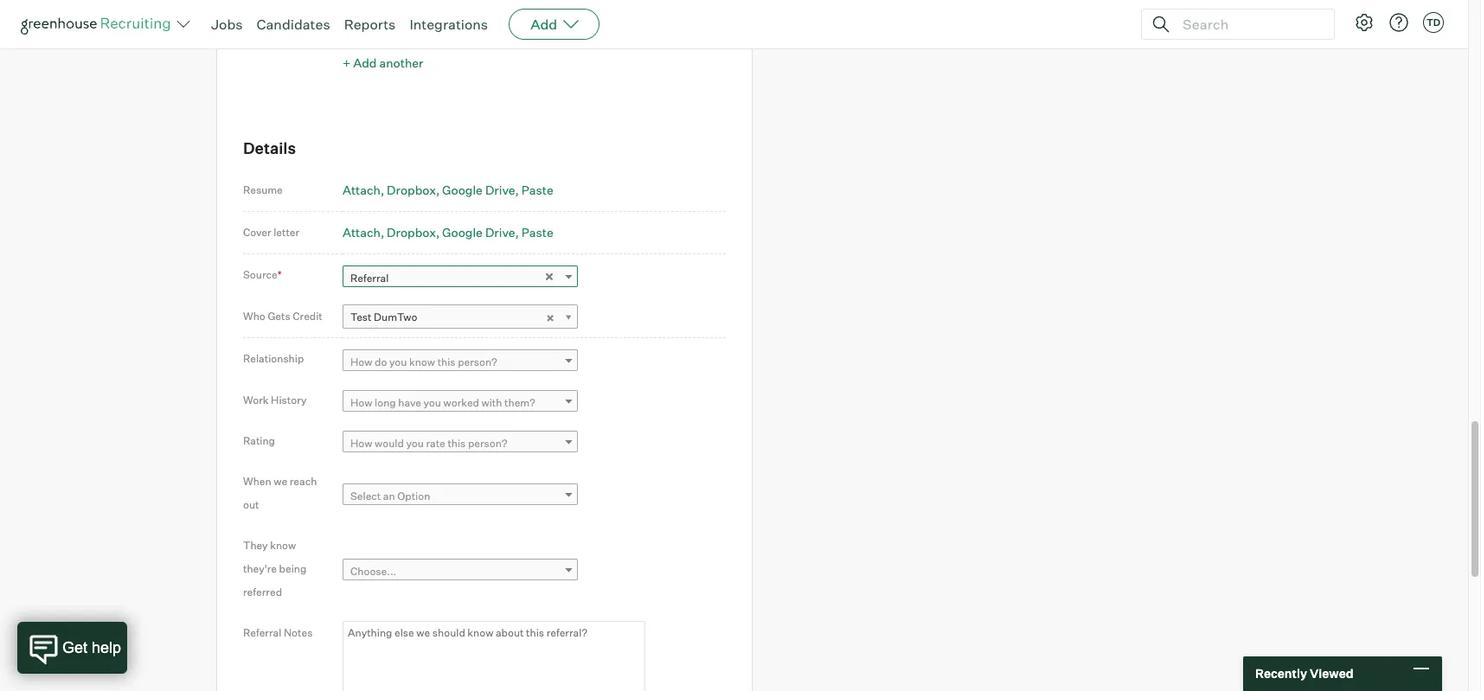 Task type: vqa. For each thing, say whether or not it's contained in the screenshot.
know
yes



Task type: locate. For each thing, give the bounding box(es) containing it.
0 vertical spatial add
[[531, 16, 557, 33]]

1 vertical spatial this
[[448, 437, 466, 450]]

choose...
[[350, 565, 397, 578]]

Search text field
[[1179, 12, 1319, 37]]

cover letter
[[243, 226, 300, 239]]

integrations
[[410, 16, 488, 33]]

paste for resume
[[522, 183, 554, 198]]

how long have you worked with them? link
[[343, 390, 578, 415]]

0 vertical spatial person?
[[458, 355, 497, 368]]

reach
[[290, 475, 317, 488]]

resume
[[243, 184, 283, 197]]

how left do
[[350, 355, 373, 368]]

1 vertical spatial how
[[350, 396, 373, 409]]

1 attach from the top
[[343, 183, 381, 198]]

letter
[[274, 226, 300, 239]]

work
[[243, 393, 269, 406]]

1 vertical spatial attach link
[[343, 225, 384, 240]]

2 google from the top
[[442, 225, 483, 240]]

jobs link
[[211, 16, 243, 33]]

this for know
[[438, 355, 456, 368]]

being
[[279, 563, 307, 576]]

option
[[397, 490, 430, 503]]

1 vertical spatial paste
[[522, 225, 554, 240]]

person? down with
[[468, 437, 508, 450]]

2 drive from the top
[[485, 225, 515, 240]]

dropbox link for cover letter
[[387, 225, 440, 240]]

with
[[482, 396, 502, 409]]

1 vertical spatial add
[[353, 55, 377, 70]]

select an option
[[350, 490, 430, 503]]

0 vertical spatial attach dropbox google drive paste
[[343, 183, 554, 198]]

add inside education 'element'
[[353, 55, 377, 70]]

1 vertical spatial you
[[424, 396, 441, 409]]

referral left notes
[[243, 627, 282, 640]]

person?
[[458, 355, 497, 368], [468, 437, 508, 450]]

+
[[343, 55, 351, 70]]

0 vertical spatial how
[[350, 355, 373, 368]]

dropbox for cover letter
[[387, 225, 436, 240]]

google for cover letter
[[442, 225, 483, 240]]

dropbox link
[[387, 183, 440, 198], [387, 225, 440, 240]]

1 dropbox link from the top
[[387, 183, 440, 198]]

1 attach dropbox google drive paste from the top
[[343, 183, 554, 198]]

you left rate on the bottom left of page
[[406, 437, 424, 450]]

drive for resume
[[485, 183, 515, 198]]

referral for referral notes
[[243, 627, 282, 640]]

0 vertical spatial paste link
[[522, 183, 554, 198]]

they're
[[243, 563, 277, 576]]

drive for cover letter
[[485, 225, 515, 240]]

1 attach link from the top
[[343, 183, 384, 198]]

who gets credit
[[243, 310, 323, 322]]

1 drive from the top
[[485, 183, 515, 198]]

0 vertical spatial dropbox
[[387, 183, 436, 198]]

referral
[[350, 271, 389, 284], [243, 627, 282, 640]]

0 vertical spatial attach link
[[343, 183, 384, 198]]

+ add another
[[343, 55, 424, 70]]

attach link
[[343, 183, 384, 198], [343, 225, 384, 240]]

attach link for resume
[[343, 183, 384, 198]]

you right have
[[424, 396, 441, 409]]

0 horizontal spatial add
[[353, 55, 377, 70]]

3 how from the top
[[350, 437, 373, 450]]

person? up with
[[458, 355, 497, 368]]

they
[[243, 539, 268, 552]]

2 dropbox link from the top
[[387, 225, 440, 240]]

0 vertical spatial you
[[389, 355, 407, 368]]

0 vertical spatial referral
[[350, 271, 389, 284]]

who
[[243, 310, 266, 322]]

2 how from the top
[[350, 396, 373, 409]]

2 attach link from the top
[[343, 225, 384, 240]]

2 attach from the top
[[343, 225, 381, 240]]

2 paste from the top
[[522, 225, 554, 240]]

referral link
[[343, 265, 578, 290]]

date
[[364, 4, 387, 17]]

how
[[350, 355, 373, 368], [350, 396, 373, 409], [350, 437, 373, 450]]

referral notes
[[243, 627, 313, 640]]

1 vertical spatial know
[[270, 539, 296, 552]]

greenhouse recruiting image
[[21, 14, 177, 35]]

credit
[[293, 310, 323, 322]]

you right do
[[389, 355, 407, 368]]

1 vertical spatial google drive link
[[442, 225, 519, 240]]

know right do
[[409, 355, 435, 368]]

add
[[531, 16, 557, 33], [353, 55, 377, 70]]

td button
[[1424, 12, 1444, 33]]

1 dropbox from the top
[[387, 183, 436, 198]]

drive
[[485, 183, 515, 198], [485, 225, 515, 240]]

you
[[389, 355, 407, 368], [424, 396, 441, 409], [406, 437, 424, 450]]

them?
[[505, 396, 535, 409]]

1 vertical spatial dropbox
[[387, 225, 436, 240]]

dropbox
[[387, 183, 436, 198], [387, 225, 436, 240]]

integrations link
[[410, 16, 488, 33]]

you for know
[[389, 355, 407, 368]]

0 vertical spatial this
[[438, 355, 456, 368]]

source
[[243, 269, 278, 282]]

td
[[1427, 16, 1441, 29]]

google drive link
[[442, 183, 519, 198], [442, 225, 519, 240]]

know up being
[[270, 539, 296, 552]]

configure image
[[1354, 12, 1375, 33]]

1 how from the top
[[350, 355, 373, 368]]

this
[[438, 355, 456, 368], [448, 437, 466, 450]]

add right +
[[353, 55, 377, 70]]

1 vertical spatial drive
[[485, 225, 515, 240]]

this up how long have you worked with them? on the bottom left
[[438, 355, 456, 368]]

how left long
[[350, 396, 373, 409]]

1 vertical spatial attach
[[343, 225, 381, 240]]

paste
[[522, 183, 554, 198], [522, 225, 554, 240]]

jobs
[[211, 16, 243, 33]]

an
[[383, 490, 395, 503]]

long
[[375, 396, 396, 409]]

end
[[343, 4, 362, 17]]

0 vertical spatial paste
[[522, 183, 554, 198]]

0 vertical spatial know
[[409, 355, 435, 368]]

2 google drive link from the top
[[442, 225, 519, 240]]

1 vertical spatial referral
[[243, 627, 282, 640]]

dropbox for resume
[[387, 183, 436, 198]]

know inside they know they're being referred
[[270, 539, 296, 552]]

1 vertical spatial person?
[[468, 437, 508, 450]]

rating
[[243, 434, 275, 447]]

how would you rate this person? link
[[343, 431, 578, 456]]

1 horizontal spatial add
[[531, 16, 557, 33]]

reports
[[344, 16, 396, 33]]

td button
[[1420, 9, 1448, 36]]

2 vertical spatial you
[[406, 437, 424, 450]]

recently viewed
[[1256, 667, 1354, 681]]

MM text field
[[442, 0, 485, 25]]

1 horizontal spatial know
[[409, 355, 435, 368]]

attach for cover letter
[[343, 225, 381, 240]]

1 paste from the top
[[522, 183, 554, 198]]

choose... link
[[343, 559, 578, 584]]

0 vertical spatial google drive link
[[442, 183, 519, 198]]

cover
[[243, 226, 271, 239]]

how would you rate this person?
[[350, 437, 508, 450]]

another
[[379, 55, 424, 70]]

have
[[398, 396, 421, 409]]

1 google drive link from the top
[[442, 183, 519, 198]]

YYYY text field
[[488, 0, 540, 25]]

do
[[375, 355, 387, 368]]

1 vertical spatial google
[[442, 225, 483, 240]]

1 vertical spatial paste link
[[522, 225, 554, 240]]

add right mm text field
[[531, 16, 557, 33]]

0 vertical spatial dropbox link
[[387, 183, 440, 198]]

2 attach dropbox google drive paste from the top
[[343, 225, 554, 240]]

work history
[[243, 393, 307, 406]]

0 vertical spatial google
[[442, 183, 483, 198]]

source *
[[243, 269, 282, 282]]

referral up test
[[350, 271, 389, 284]]

paste link for cover letter
[[522, 225, 554, 240]]

1 vertical spatial dropbox link
[[387, 225, 440, 240]]

know
[[409, 355, 435, 368], [270, 539, 296, 552]]

dropbox link for resume
[[387, 183, 440, 198]]

Referral Notes text field
[[343, 621, 646, 691]]

2 dropbox from the top
[[387, 225, 436, 240]]

test dumtwo
[[350, 311, 418, 324]]

+ add another link
[[343, 55, 424, 70]]

paste for cover letter
[[522, 225, 554, 240]]

1 google from the top
[[442, 183, 483, 198]]

0 vertical spatial drive
[[485, 183, 515, 198]]

referral inside referral link
[[350, 271, 389, 284]]

details
[[243, 138, 296, 157]]

google drive link for cover letter
[[442, 225, 519, 240]]

2 paste link from the top
[[522, 225, 554, 240]]

2 vertical spatial how
[[350, 437, 373, 450]]

when we reach out
[[243, 475, 317, 512]]

how left would
[[350, 437, 373, 450]]

attach dropbox google drive paste
[[343, 183, 554, 198], [343, 225, 554, 240]]

0 horizontal spatial referral
[[243, 627, 282, 640]]

this for rate
[[448, 437, 466, 450]]

how for how do you know this person?
[[350, 355, 373, 368]]

0 vertical spatial attach
[[343, 183, 381, 198]]

you for rate
[[406, 437, 424, 450]]

test
[[350, 311, 372, 324]]

*
[[278, 269, 282, 282]]

history
[[271, 393, 307, 406]]

add button
[[509, 9, 600, 40]]

person? for how would you rate this person?
[[468, 437, 508, 450]]

0 horizontal spatial know
[[270, 539, 296, 552]]

candidates
[[257, 16, 330, 33]]

this right rate on the bottom left of page
[[448, 437, 466, 450]]

recently
[[1256, 667, 1308, 681]]

google
[[442, 183, 483, 198], [442, 225, 483, 240]]

1 vertical spatial attach dropbox google drive paste
[[343, 225, 554, 240]]

reports link
[[344, 16, 396, 33]]

paste link
[[522, 183, 554, 198], [522, 225, 554, 240]]

attach
[[343, 183, 381, 198], [343, 225, 381, 240]]

1 horizontal spatial referral
[[350, 271, 389, 284]]

1 paste link from the top
[[522, 183, 554, 198]]

how for how would you rate this person?
[[350, 437, 373, 450]]

notes
[[284, 627, 313, 640]]



Task type: describe. For each thing, give the bounding box(es) containing it.
relationship
[[243, 353, 304, 366]]

how for how long have you worked with them?
[[350, 396, 373, 409]]

candidates link
[[257, 16, 330, 33]]

attach dropbox google drive paste for resume
[[343, 183, 554, 198]]

when
[[243, 475, 271, 488]]

person? for how do you know this person?
[[458, 355, 497, 368]]

select an option link
[[343, 484, 578, 509]]

google drive link for resume
[[442, 183, 519, 198]]

how do you know this person?
[[350, 355, 497, 368]]

referred
[[243, 586, 282, 599]]

referral for referral
[[350, 271, 389, 284]]

test dumtwo link
[[343, 305, 578, 330]]

education element
[[343, 0, 726, 75]]

we
[[274, 475, 287, 488]]

dumtwo
[[374, 311, 418, 324]]

would
[[375, 437, 404, 450]]

out
[[243, 499, 259, 512]]

add inside popup button
[[531, 16, 557, 33]]

they know they're being referred
[[243, 539, 307, 599]]

end date
[[343, 4, 387, 17]]

how long have you worked with them?
[[350, 396, 535, 409]]

google for resume
[[442, 183, 483, 198]]

rate
[[426, 437, 445, 450]]

attach dropbox google drive paste for cover letter
[[343, 225, 554, 240]]

paste link for resume
[[522, 183, 554, 198]]

worked
[[444, 396, 479, 409]]

attach link for cover letter
[[343, 225, 384, 240]]

how do you know this person? link
[[343, 349, 578, 374]]

attach for resume
[[343, 183, 381, 198]]

gets
[[268, 310, 291, 322]]

viewed
[[1310, 667, 1354, 681]]

select
[[350, 490, 381, 503]]



